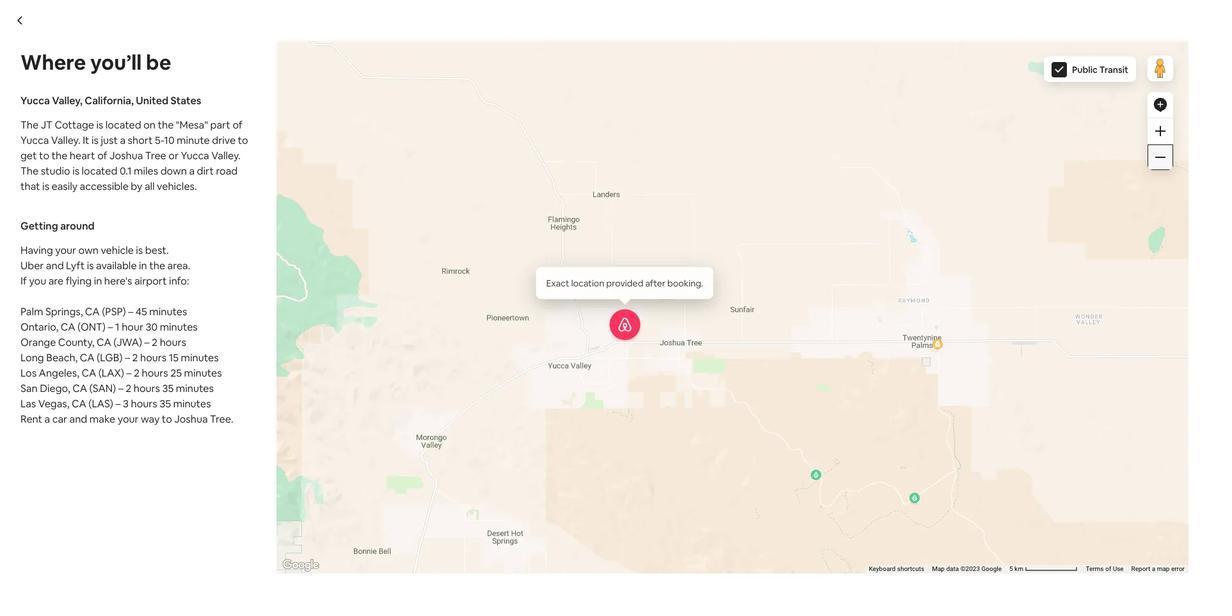 Task type: locate. For each thing, give the bounding box(es) containing it.
you'll inside dialog
[[90, 49, 142, 76]]

©2023 left 500
[[737, 451, 756, 458]]

map data ©2023 google inside where you'll be dialog
[[933, 566, 1002, 573]]

on inside where you'll be dialog
[[144, 118, 156, 132]]

0 vertical spatial studio
[[41, 165, 70, 178]]

the
[[158, 118, 174, 132], [52, 149, 67, 163], [149, 259, 165, 273], [379, 503, 395, 517], [727, 503, 743, 517]]

of
[[233, 118, 243, 132], [97, 149, 107, 163], [454, 503, 464, 517], [773, 503, 783, 517], [1106, 566, 1112, 573]]

google
[[758, 451, 778, 458], [982, 566, 1002, 573]]

1 vertical spatial public
[[842, 175, 868, 186]]

be for valley,
[[326, 119, 343, 137]]

california,
[[85, 94, 134, 108], [306, 479, 355, 492]]

by inside where you'll be dialog
[[131, 180, 142, 193]]

studio inside where you'll be dialog
[[41, 165, 70, 178]]

1 vertical spatial part
[[431, 503, 451, 517]]

map data ©2023 google for 500 m
[[708, 451, 778, 458]]

shortcuts inside keyboard shortcuts button
[[898, 566, 925, 573]]

states inside where you'll be dialog
[[171, 94, 201, 108]]

palm
[[20, 305, 43, 319]]

the jt cottage is located on the "mesa" part of yucca valley. it is just a short 5-10 minute drive to get to the heart of joshua tree or yucca valley. the studio is located 0.1 miles down a dirt road that is easily accessible by all vehicles.
[[20, 118, 248, 193], [241, 503, 916, 532]]

transit
[[1100, 64, 1129, 76], [870, 175, 899, 186]]

1 vertical spatial be
[[326, 119, 343, 137]]

0 horizontal spatial just
[[101, 134, 118, 147]]

1 horizontal spatial google
[[982, 566, 1002, 573]]

keyboard
[[645, 451, 672, 458], [869, 566, 896, 573]]

35 down 25
[[162, 382, 174, 396]]

heart
[[70, 149, 95, 163], [745, 503, 770, 517]]

and up the are
[[46, 259, 64, 273]]

0 vertical spatial tree
[[145, 149, 166, 163]]

0 vertical spatial part
[[210, 118, 230, 132]]

tree
[[145, 149, 166, 163], [821, 503, 842, 517]]

transit inside where you'll be dialog
[[1100, 64, 1129, 76]]

where inside dialog
[[20, 49, 86, 76]]

35 up way
[[160, 398, 171, 411]]

1 horizontal spatial keyboard shortcuts
[[869, 566, 925, 573]]

0 horizontal spatial or
[[169, 149, 179, 163]]

0 horizontal spatial "mesa"
[[176, 118, 208, 132]]

google left 500
[[758, 451, 778, 458]]

show all 413 reviews
[[257, 35, 353, 49]]

413
[[839, 34, 851, 44], [298, 35, 314, 49]]

0 vertical spatial report a map error
[[901, 451, 955, 458]]

keyboard shortcuts button
[[869, 566, 925, 575]]

reviews for show all 413 reviews
[[316, 35, 353, 49]]

just
[[101, 134, 118, 147], [546, 503, 563, 517]]

ca down springs, on the bottom of page
[[61, 321, 75, 334]]

google map
showing 3 points of interest. region
[[139, 0, 1210, 595]]

0 vertical spatial where
[[20, 49, 86, 76]]

data
[[723, 451, 735, 458], [947, 566, 960, 573]]

0 horizontal spatial in
[[94, 275, 102, 288]]

·
[[834, 34, 836, 44]]

your stay location, map pin image inside the google map
showing 1 point of interest. region
[[585, 290, 616, 321]]

get
[[20, 149, 37, 163], [696, 503, 712, 517]]

1 horizontal spatial all
[[285, 35, 296, 49]]

a
[[120, 134, 126, 147], [189, 165, 195, 178], [45, 413, 50, 427], [922, 451, 926, 458], [565, 503, 571, 517], [410, 519, 416, 532], [1153, 566, 1156, 573]]

2 right (lax) on the left bottom of page
[[134, 367, 140, 380]]

is
[[96, 118, 103, 132], [92, 134, 99, 147], [72, 165, 79, 178], [42, 180, 49, 193], [136, 244, 143, 257], [87, 259, 94, 273], [317, 503, 324, 517], [537, 503, 544, 517], [293, 519, 300, 532], [483, 519, 490, 532]]

drive inside where you'll be dialog
[[212, 134, 236, 147]]

flying
[[66, 275, 92, 288]]

and inside having your own vehicle is best. uber and lyft is available in the area. if you are flying in here's airport info:
[[46, 259, 64, 273]]

error for the bottommost report a map error link
[[1172, 566, 1185, 573]]

airport
[[134, 275, 167, 288]]

1 horizontal spatial accessible
[[520, 519, 569, 532]]

(lax)
[[98, 367, 124, 380]]

1 vertical spatial just
[[546, 503, 563, 517]]

(ont)
[[78, 321, 106, 334]]

map for 500 m
[[708, 451, 721, 458]]

1 vertical spatial report a map error
[[1132, 566, 1185, 573]]

road inside where you'll be dialog
[[216, 165, 238, 178]]

500 m button
[[782, 450, 852, 459]]

– left 45
[[128, 305, 133, 319]]

1 horizontal spatial public transit
[[1073, 64, 1129, 76]]

make
[[90, 413, 115, 427]]

jt
[[41, 118, 52, 132], [262, 503, 273, 517]]

2 vertical spatial all
[[585, 519, 595, 532]]

0 horizontal spatial map
[[927, 451, 940, 458]]

where you'll be for valley,
[[241, 119, 343, 137]]

45
[[136, 305, 147, 319]]

heart inside where you'll be dialog
[[70, 149, 95, 163]]

los
[[20, 367, 37, 380]]

©2023 for 500 m
[[737, 451, 756, 458]]

0 horizontal spatial dirt
[[197, 165, 214, 178]]

413 inside button
[[298, 35, 314, 49]]

map
[[708, 451, 721, 458], [933, 566, 945, 573]]

easily
[[52, 180, 78, 193], [492, 519, 518, 532]]

zoom in image
[[925, 237, 936, 247]]

1 vertical spatial in
[[94, 275, 102, 288]]

5-
[[155, 134, 164, 147], [600, 503, 609, 517]]

county,
[[58, 336, 95, 350]]

show more
[[241, 543, 295, 556]]

map data ©2023 google
[[708, 451, 778, 458], [933, 566, 1002, 573]]

zoom out image
[[925, 263, 936, 273]]

0 horizontal spatial error
[[941, 451, 955, 458]]

in up airport
[[139, 259, 147, 273]]

studio
[[41, 165, 70, 178], [262, 519, 291, 532]]

1 vertical spatial shortcuts
[[898, 566, 925, 573]]

1 vertical spatial report
[[1132, 566, 1151, 573]]

1 vertical spatial that
[[461, 519, 481, 532]]

0 horizontal spatial map
[[708, 451, 721, 458]]

1 vertical spatial and
[[70, 413, 87, 427]]

©2023 inside where you'll be dialog
[[961, 566, 981, 573]]

– left 3
[[116, 398, 121, 411]]

1
[[115, 321, 120, 334]]

ca up (san)
[[82, 367, 96, 380]]

0 horizontal spatial where
[[20, 49, 86, 76]]

0 vertical spatial cottage
[[55, 118, 94, 132]]

cottage inside where you'll be dialog
[[55, 118, 94, 132]]

where you'll be inside dialog
[[20, 49, 171, 76]]

reviews
[[852, 34, 879, 44], [316, 35, 353, 49]]

©2023 for 5 km
[[961, 566, 981, 573]]

way
[[141, 413, 160, 427]]

you'll
[[90, 49, 142, 76], [289, 119, 323, 137]]

or inside where you'll be dialog
[[169, 149, 179, 163]]

report a map error for report a map error link to the left
[[901, 451, 955, 458]]

1 horizontal spatial california,
[[306, 479, 355, 492]]

1 vertical spatial error
[[1172, 566, 1185, 573]]

0.1
[[120, 165, 132, 178], [341, 519, 353, 532]]

0 horizontal spatial 5-
[[155, 134, 164, 147]]

on
[[144, 118, 156, 132], [365, 503, 377, 517]]

be inside dialog
[[146, 49, 171, 76]]

0 horizontal spatial short
[[128, 134, 153, 147]]

public inside where you'll be dialog
[[1073, 64, 1098, 76]]

0 horizontal spatial 0.1
[[120, 165, 132, 178]]

where
[[20, 49, 86, 76], [241, 119, 286, 137]]

show for show more
[[241, 543, 268, 556]]

here's
[[104, 275, 132, 288]]

0 vertical spatial heart
[[70, 149, 95, 163]]

where you'll be dialog
[[0, 0, 1210, 595]]

data right keyboard shortcuts button
[[947, 566, 960, 573]]

info:
[[169, 275, 189, 288]]

1 vertical spatial valley,
[[273, 479, 304, 492]]

report a map error inside where you'll be dialog
[[1132, 566, 1185, 573]]

ca up (ont)
[[85, 305, 100, 319]]

m
[[798, 451, 804, 458]]

report a map error
[[901, 451, 955, 458], [1132, 566, 1185, 573]]

413 for ·
[[839, 34, 851, 44]]

0 vertical spatial short
[[128, 134, 153, 147]]

your up lyft
[[55, 244, 76, 257]]

angeles,
[[39, 367, 79, 380]]

1 horizontal spatial short
[[573, 503, 598, 517]]

1 horizontal spatial "mesa"
[[397, 503, 429, 517]]

– up 3
[[118, 382, 123, 396]]

report a map error link
[[901, 451, 955, 458], [1132, 566, 1185, 573]]

studio up show more button
[[262, 519, 291, 532]]

2 down 30
[[152, 336, 158, 350]]

your inside having your own vehicle is best. uber and lyft is available in the area. if you are flying in here's airport info:
[[55, 244, 76, 257]]

map for 5 km
[[933, 566, 945, 573]]

1 horizontal spatial where you'll be
[[241, 119, 343, 137]]

dirt
[[197, 165, 214, 178], [418, 519, 435, 532]]

you
[[29, 275, 46, 288]]

where you'll be
[[20, 49, 171, 76], [241, 119, 343, 137]]

google for 500 m
[[758, 451, 778, 458]]

a inside palm springs, ca (psp) – 45 minutes ontario, ca (ont) – 1 hour 30 minutes orange county, ca (jwa) – 2 hours long beach, ca (lgb) – 2 hours 15 minutes los angeles, ca (lax) – 2 hours 25 minutes san diego, ca (san) – 2 hours 35 minutes las vegas, ca (las) – 3 hours 35 minutes rent a car and make your way to joshua tree.
[[45, 413, 50, 427]]

your down 3
[[118, 413, 139, 427]]

data inside where you'll be dialog
[[947, 566, 960, 573]]

your inside palm springs, ca (psp) – 45 minutes ontario, ca (ont) – 1 hour 30 minutes orange county, ca (jwa) – 2 hours long beach, ca (lgb) – 2 hours 15 minutes los angeles, ca (lax) – 2 hours 25 minutes san diego, ca (san) – 2 hours 35 minutes las vegas, ca (las) – 3 hours 35 minutes rent a car and make your way to joshua tree.
[[118, 413, 139, 427]]

keyboard shortcuts
[[645, 451, 701, 458], [869, 566, 925, 573]]

1 horizontal spatial you'll
[[289, 119, 323, 137]]

error inside where you'll be dialog
[[1172, 566, 1185, 573]]

"mesa"
[[176, 118, 208, 132], [397, 503, 429, 517]]

las
[[20, 398, 36, 411]]

2 up 3
[[126, 382, 131, 396]]

0 vertical spatial road
[[216, 165, 238, 178]]

down inside where you'll be dialog
[[161, 165, 187, 178]]

0 vertical spatial jt
[[41, 118, 52, 132]]

google image
[[245, 442, 287, 459], [280, 558, 322, 574]]

studio up getting around
[[41, 165, 70, 178]]

your stay location, map pin image
[[585, 290, 616, 321], [610, 309, 640, 340]]

– down '(jwa)'
[[125, 352, 130, 365]]

keyboard inside keyboard shortcuts button
[[869, 566, 896, 573]]

1 horizontal spatial part
[[431, 503, 451, 517]]

ca
[[85, 305, 100, 319], [61, 321, 75, 334], [97, 336, 111, 350], [80, 352, 95, 365], [82, 367, 96, 380], [73, 382, 87, 396], [72, 398, 86, 411]]

1 vertical spatial keyboard shortcuts
[[869, 566, 925, 573]]

0 vertical spatial that
[[20, 180, 40, 193]]

0 vertical spatial it
[[83, 134, 89, 147]]

that
[[20, 180, 40, 193], [461, 519, 481, 532]]

google left the "5"
[[982, 566, 1002, 573]]

drag pegman onto the map to open street view image
[[1148, 56, 1174, 81]]

©2023
[[737, 451, 756, 458], [961, 566, 981, 573]]

1 vertical spatial jt
[[262, 503, 273, 517]]

0 horizontal spatial public
[[842, 175, 868, 186]]

map inside where you'll be dialog
[[933, 566, 945, 573]]

0 vertical spatial where you'll be
[[20, 49, 171, 76]]

joshua
[[110, 149, 143, 163], [174, 413, 208, 427], [785, 503, 818, 517]]

terms of use link
[[1086, 566, 1124, 573]]

1 horizontal spatial that
[[461, 519, 481, 532]]

part
[[210, 118, 230, 132], [431, 503, 451, 517]]

"mesa" inside where you'll be dialog
[[176, 118, 208, 132]]

show inside button
[[257, 35, 283, 49]]

0 horizontal spatial google
[[758, 451, 778, 458]]

1 horizontal spatial in
[[139, 259, 147, 273]]

public
[[1073, 64, 1098, 76], [842, 175, 868, 186]]

0 vertical spatial vehicles.
[[157, 180, 197, 193]]

5- inside where you'll be dialog
[[155, 134, 164, 147]]

1 horizontal spatial united
[[357, 479, 389, 492]]

4.96
[[817, 34, 833, 44]]

orange
[[20, 336, 56, 350]]

0.1 inside where you'll be dialog
[[120, 165, 132, 178]]

and inside palm springs, ca (psp) – 45 minutes ontario, ca (ont) – 1 hour 30 minutes orange county, ca (jwa) – 2 hours long beach, ca (lgb) – 2 hours 15 minutes los angeles, ca (lax) – 2 hours 25 minutes san diego, ca (san) – 2 hours 35 minutes las vegas, ca (las) – 3 hours 35 minutes rent a car and make your way to joshua tree.
[[70, 413, 87, 427]]

3
[[123, 398, 129, 411]]

413 for all
[[298, 35, 314, 49]]

0 vertical spatial 0.1
[[120, 165, 132, 178]]

map inside where you'll be dialog
[[1158, 566, 1170, 573]]

map data ©2023 google left 500
[[708, 451, 778, 458]]

0 horizontal spatial ©2023
[[737, 451, 756, 458]]

0 vertical spatial drive
[[212, 134, 236, 147]]

all inside where you'll be dialog
[[145, 180, 155, 193]]

0 horizontal spatial studio
[[41, 165, 70, 178]]

10 inside where you'll be dialog
[[164, 134, 175, 147]]

map
[[927, 451, 940, 458], [1158, 566, 1170, 573]]

1 horizontal spatial report
[[1132, 566, 1151, 573]]

in right flying
[[94, 275, 102, 288]]

error
[[941, 451, 955, 458], [1172, 566, 1185, 573]]

1 horizontal spatial 413
[[839, 34, 851, 44]]

0 vertical spatial public transit
[[1073, 64, 1129, 76]]

minutes right 15
[[181, 352, 219, 365]]

0 vertical spatial minute
[[177, 134, 210, 147]]

cottage
[[55, 118, 94, 132], [276, 503, 315, 517]]

0 horizontal spatial get
[[20, 149, 37, 163]]

©2023 left the "5"
[[961, 566, 981, 573]]

0 horizontal spatial all
[[145, 180, 155, 193]]

–
[[128, 305, 133, 319], [108, 321, 113, 334], [144, 336, 150, 350], [125, 352, 130, 365], [126, 367, 132, 380], [118, 382, 123, 396], [116, 398, 121, 411]]

0 horizontal spatial shortcuts
[[673, 451, 701, 458]]

1 horizontal spatial easily
[[492, 519, 518, 532]]

1 horizontal spatial be
[[326, 119, 343, 137]]

all
[[285, 35, 296, 49], [145, 180, 155, 193], [585, 519, 595, 532]]

1 vertical spatial map
[[1158, 566, 1170, 573]]

show more button
[[241, 543, 306, 556]]

1 vertical spatial your
[[118, 413, 139, 427]]

shortcuts
[[673, 451, 701, 458], [898, 566, 925, 573]]

0 horizontal spatial heart
[[70, 149, 95, 163]]

0 vertical spatial 5-
[[155, 134, 164, 147]]

and
[[46, 259, 64, 273], [70, 413, 87, 427]]

data left 500
[[723, 451, 735, 458]]

1 horizontal spatial by
[[571, 519, 583, 532]]

0 vertical spatial ©2023
[[737, 451, 756, 458]]

35
[[162, 382, 174, 396], [160, 398, 171, 411]]

1 vertical spatial data
[[947, 566, 960, 573]]

report a map error for the bottommost report a map error link
[[1132, 566, 1185, 573]]

located
[[106, 118, 141, 132], [82, 165, 117, 178], [327, 503, 362, 517], [303, 519, 338, 532]]

0 vertical spatial google
[[758, 451, 778, 458]]

and right car
[[70, 413, 87, 427]]

2 horizontal spatial all
[[585, 519, 595, 532]]

0 horizontal spatial report
[[901, 451, 920, 458]]

0 vertical spatial and
[[46, 259, 64, 273]]

0 horizontal spatial jt
[[41, 118, 52, 132]]

by
[[131, 180, 142, 193], [571, 519, 583, 532]]

public transit
[[1073, 64, 1129, 76], [842, 175, 899, 186]]

map data ©2023 google left the "5"
[[933, 566, 1002, 573]]

google inside where you'll be dialog
[[982, 566, 1002, 573]]

report
[[901, 451, 920, 458], [1132, 566, 1151, 573]]

1 horizontal spatial keyboard
[[869, 566, 896, 573]]

0 vertical spatial map
[[927, 451, 940, 458]]

reviews inside "show all 413 reviews" button
[[316, 35, 353, 49]]

1 vertical spatial joshua
[[174, 413, 208, 427]]

use
[[1114, 566, 1124, 573]]

ca up (lgb)
[[97, 336, 111, 350]]

report inside where you'll be dialog
[[1132, 566, 1151, 573]]

map data ©2023 google for 5 km
[[933, 566, 1002, 573]]

zoom out image
[[1156, 152, 1166, 163]]

0 vertical spatial valley,
[[52, 94, 83, 108]]

uber
[[20, 259, 44, 273]]

the
[[20, 118, 39, 132], [20, 165, 39, 178], [241, 503, 259, 517], [241, 519, 259, 532]]

0 vertical spatial get
[[20, 149, 37, 163]]

united
[[136, 94, 169, 108], [357, 479, 389, 492]]

(psp)
[[102, 305, 126, 319]]

be for around
[[146, 49, 171, 76]]

0 horizontal spatial data
[[723, 451, 735, 458]]

ca left (las)
[[72, 398, 86, 411]]



Task type: vqa. For each thing, say whether or not it's contained in the screenshot.
Down inside the Where you'll be dialog
yes



Task type: describe. For each thing, give the bounding box(es) containing it.
show all 413 reviews button
[[241, 27, 369, 58]]

california, inside where you'll be dialog
[[85, 94, 134, 108]]

ca left (san)
[[73, 382, 87, 396]]

0 vertical spatial shortcuts
[[673, 451, 701, 458]]

2 horizontal spatial joshua
[[785, 503, 818, 517]]

if
[[20, 275, 27, 288]]

5
[[1010, 566, 1014, 573]]

getting
[[20, 220, 58, 233]]

15
[[169, 352, 179, 365]]

0 horizontal spatial report a map error link
[[901, 451, 955, 458]]

long
[[20, 352, 44, 365]]

you'll for valley,
[[289, 119, 323, 137]]

tree.
[[210, 413, 234, 427]]

1 horizontal spatial drive
[[657, 503, 681, 517]]

around
[[60, 220, 95, 233]]

data for 500 m
[[723, 451, 735, 458]]

the jt cottage is located on the "mesa" part of yucca valley. it is just a short 5-10 minute drive to get to the heart of joshua tree or yucca valley. the studio is located 0.1 miles down a dirt road that is easily accessible by all vehicles. inside where you'll be dialog
[[20, 118, 248, 193]]

minutes right 25
[[184, 367, 222, 380]]

1 horizontal spatial 0.1
[[341, 519, 353, 532]]

jt inside where you'll be dialog
[[41, 118, 52, 132]]

ca down county, on the left of the page
[[80, 352, 95, 365]]

0 vertical spatial 35
[[162, 382, 174, 396]]

500 m
[[786, 451, 805, 458]]

diego,
[[40, 382, 70, 396]]

(las)
[[89, 398, 113, 411]]

1 horizontal spatial road
[[437, 519, 459, 532]]

united inside where you'll be dialog
[[136, 94, 169, 108]]

where you'll be for around
[[20, 49, 171, 76]]

– left 1
[[108, 321, 113, 334]]

0 vertical spatial google image
[[245, 442, 287, 459]]

1 vertical spatial cottage
[[276, 503, 315, 517]]

accessible inside where you'll be dialog
[[80, 180, 129, 193]]

that inside where you'll be dialog
[[20, 180, 40, 193]]

more
[[270, 543, 295, 556]]

0 vertical spatial keyboard shortcuts
[[645, 451, 701, 458]]

add a place to the map image
[[923, 208, 938, 223]]

getting around
[[20, 220, 95, 233]]

1 horizontal spatial tree
[[821, 503, 842, 517]]

1 horizontal spatial dirt
[[418, 519, 435, 532]]

0 vertical spatial keyboard
[[645, 451, 672, 458]]

error for report a map error link to the left
[[941, 451, 955, 458]]

1 vertical spatial miles
[[355, 519, 379, 532]]

(san)
[[89, 382, 116, 396]]

having
[[20, 244, 53, 257]]

data for 5 km
[[947, 566, 960, 573]]

0 vertical spatial in
[[139, 259, 147, 273]]

your stay location, map pin image inside "google map
showing 3 points of interest." region
[[610, 309, 640, 340]]

public transit inside where you'll be dialog
[[1073, 64, 1129, 76]]

san
[[20, 382, 38, 396]]

short inside where you'll be dialog
[[128, 134, 153, 147]]

1 vertical spatial down
[[381, 519, 408, 532]]

1 horizontal spatial heart
[[745, 503, 770, 517]]

beach,
[[46, 352, 78, 365]]

vehicles. inside where you'll be dialog
[[157, 180, 197, 193]]

1 horizontal spatial just
[[546, 503, 563, 517]]

all inside button
[[285, 35, 296, 49]]

1 vertical spatial united
[[357, 479, 389, 492]]

1 vertical spatial short
[[573, 503, 598, 517]]

0 vertical spatial joshua
[[110, 149, 143, 163]]

1 horizontal spatial states
[[392, 479, 422, 492]]

30
[[146, 321, 158, 334]]

dirt inside where you'll be dialog
[[197, 165, 214, 178]]

1 vertical spatial the jt cottage is located on the "mesa" part of yucca valley. it is just a short 5-10 minute drive to get to the heart of joshua tree or yucca valley. the studio is located 0.1 miles down a dirt road that is easily accessible by all vehicles.
[[241, 503, 916, 532]]

palm springs, ca (psp) – 45 minutes ontario, ca (ont) – 1 hour 30 minutes orange county, ca (jwa) – 2 hours long beach, ca (lgb) – 2 hours 15 minutes los angeles, ca (lax) – 2 hours 25 minutes san diego, ca (san) – 2 hours 35 minutes las vegas, ca (las) – 3 hours 35 minutes rent a car and make your way to joshua tree.
[[20, 305, 234, 427]]

you'll for around
[[90, 49, 142, 76]]

google for 5 km
[[982, 566, 1002, 573]]

– down 30
[[144, 336, 150, 350]]

rent
[[20, 413, 42, 427]]

yucca valley, california, united states inside where you'll be dialog
[[20, 94, 201, 108]]

where for getting
[[20, 49, 86, 76]]

vegas,
[[38, 398, 69, 411]]

miles inside where you'll be dialog
[[134, 165, 158, 178]]

to inside palm springs, ca (psp) – 45 minutes ontario, ca (ont) – 1 hour 30 minutes orange county, ca (jwa) – 2 hours long beach, ca (lgb) – 2 hours 15 minutes los angeles, ca (lax) – 2 hours 25 minutes san diego, ca (san) – 2 hours 35 minutes las vegas, ca (las) – 3 hours 35 minutes rent a car and make your way to joshua tree.
[[162, 413, 172, 427]]

tree inside where you'll be dialog
[[145, 149, 166, 163]]

minutes up 30
[[149, 305, 187, 319]]

1 vertical spatial report a map error link
[[1132, 566, 1185, 573]]

vehicle
[[101, 244, 134, 257]]

1 vertical spatial "mesa"
[[397, 503, 429, 517]]

are
[[48, 275, 64, 288]]

1 vertical spatial 10
[[609, 503, 620, 517]]

just inside where you'll be dialog
[[101, 134, 118, 147]]

500
[[786, 451, 797, 458]]

5 km button
[[1006, 566, 1083, 575]]

lyft
[[66, 259, 85, 273]]

terms
[[1086, 566, 1104, 573]]

5 km
[[1010, 566, 1026, 573]]

ontario,
[[20, 321, 58, 334]]

1 vertical spatial vehicles.
[[597, 519, 638, 532]]

best.
[[145, 244, 169, 257]]

valley, inside where you'll be dialog
[[52, 94, 83, 108]]

1 vertical spatial yucca valley, california, united states
[[241, 479, 422, 492]]

the inside having your own vehicle is best. uber and lyft is available in the area. if you are flying in here's airport info:
[[149, 259, 165, 273]]

reviews for 4.96 · 413 reviews
[[852, 34, 879, 44]]

– right (lax) on the left bottom of page
[[126, 367, 132, 380]]

get inside where you'll be dialog
[[20, 149, 37, 163]]

having your own vehicle is best. uber and lyft is available in the area. if you are flying in here's airport info:
[[20, 244, 191, 288]]

minutes up tree.
[[173, 398, 211, 411]]

4.96 · 413 reviews
[[817, 34, 879, 44]]

report for report a map error link to the left
[[901, 451, 920, 458]]

km
[[1015, 566, 1024, 573]]

(jwa)
[[114, 336, 142, 350]]

report for the bottommost report a map error link
[[1132, 566, 1151, 573]]

springs,
[[45, 305, 83, 319]]

add a place to the map image
[[1153, 97, 1169, 113]]

area.
[[168, 259, 191, 273]]

1 vertical spatial google image
[[280, 558, 322, 574]]

1 vertical spatial minute
[[622, 503, 655, 517]]

1 horizontal spatial it
[[528, 503, 535, 517]]

25
[[170, 367, 182, 380]]

car
[[52, 413, 67, 427]]

1 vertical spatial accessible
[[520, 519, 569, 532]]

own
[[79, 244, 99, 257]]

1 horizontal spatial studio
[[262, 519, 291, 532]]

minute inside where you'll be dialog
[[177, 134, 210, 147]]

1 vertical spatial 35
[[160, 398, 171, 411]]

1 vertical spatial public transit
[[842, 175, 899, 186]]

joshua inside palm springs, ca (psp) – 45 minutes ontario, ca (ont) – 1 hour 30 minutes orange county, ca (jwa) – 2 hours long beach, ca (lgb) – 2 hours 15 minutes los angeles, ca (lax) – 2 hours 25 minutes san diego, ca (san) – 2 hours 35 minutes las vegas, ca (las) – 3 hours 35 minutes rent a car and make your way to joshua tree.
[[174, 413, 208, 427]]

1 horizontal spatial get
[[696, 503, 712, 517]]

zoom in image
[[1156, 126, 1166, 136]]

where for yucca
[[241, 119, 286, 137]]

2 down '(jwa)'
[[132, 352, 138, 365]]

(lgb)
[[97, 352, 123, 365]]

easily inside where you'll be dialog
[[52, 180, 78, 193]]

hour
[[122, 321, 143, 334]]

terms of use
[[1086, 566, 1124, 573]]

minutes down 25
[[176, 382, 214, 396]]

show for show all 413 reviews
[[257, 35, 283, 49]]

1 vertical spatial 5-
[[600, 503, 609, 517]]

available
[[96, 259, 137, 273]]

1 vertical spatial transit
[[870, 175, 899, 186]]

1 vertical spatial on
[[365, 503, 377, 517]]

minutes right 30
[[160, 321, 198, 334]]

google map
showing 1 point of interest. region
[[152, 40, 972, 532]]

part inside where you'll be dialog
[[210, 118, 230, 132]]

keyboard shortcuts inside where you'll be dialog
[[869, 566, 925, 573]]

it inside where you'll be dialog
[[83, 134, 89, 147]]

1 horizontal spatial or
[[844, 503, 854, 517]]



